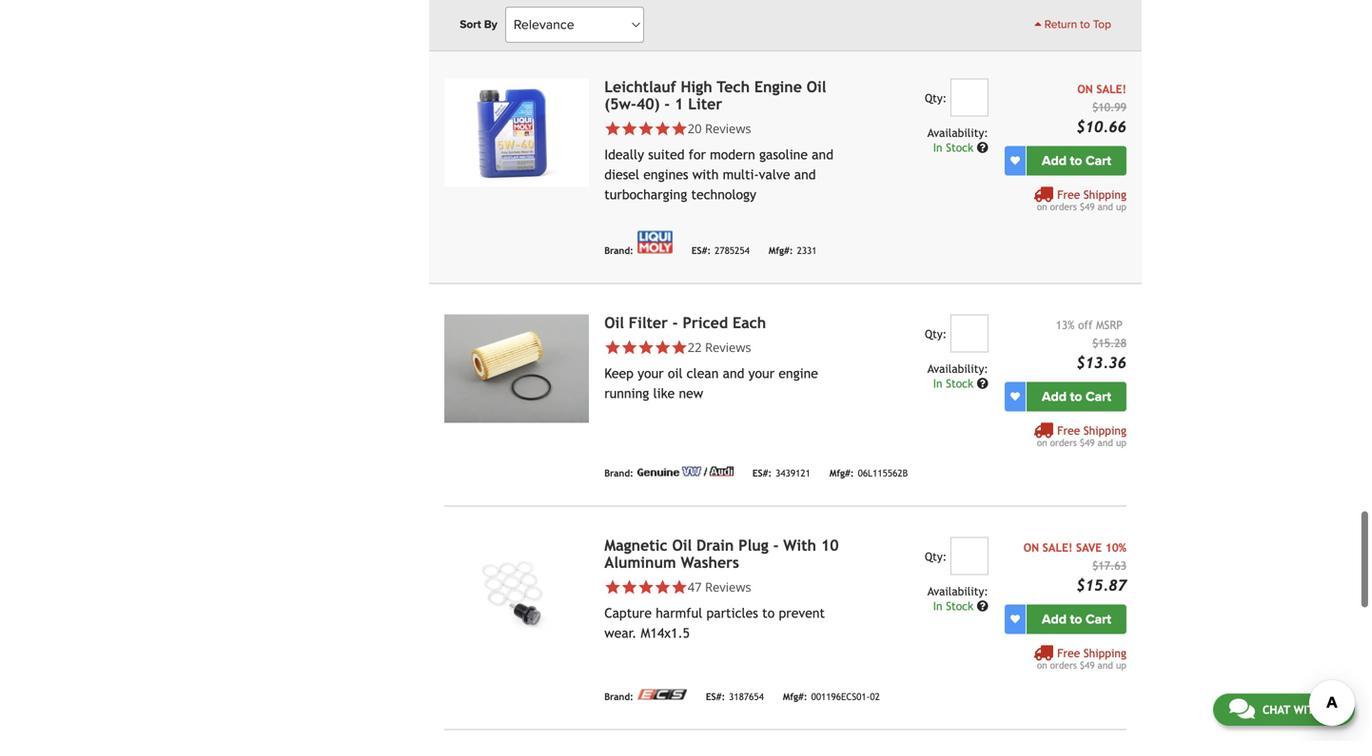 Task type: vqa. For each thing, say whether or not it's contained in the screenshot.
"NO"
no



Task type: locate. For each thing, give the bounding box(es) containing it.
1 vertical spatial ecs - corporate logo image
[[637, 689, 687, 700]]

add right add to wish list icon
[[1042, 389, 1067, 405]]

- right plug
[[773, 537, 779, 554]]

ecs - corporate logo image
[[637, 7, 687, 18], [637, 689, 687, 700]]

up for $10.66
[[1116, 201, 1126, 212]]

None number field
[[950, 79, 988, 117], [950, 315, 988, 353], [950, 537, 988, 575], [950, 79, 988, 117], [950, 315, 988, 353], [950, 537, 988, 575]]

filter
[[629, 314, 668, 332]]

2 vertical spatial cart
[[1086, 611, 1111, 628]]

1 add to wish list image from the top
[[1010, 156, 1020, 166]]

save
[[1076, 541, 1102, 554]]

sale! for $15.87
[[1043, 541, 1073, 554]]

1 add to cart from the top
[[1042, 153, 1111, 169]]

0 vertical spatial orders
[[1050, 201, 1077, 212]]

magnetic
[[604, 537, 668, 554]]

$10.66
[[1076, 118, 1126, 136]]

harmful
[[656, 606, 702, 621]]

qty:
[[925, 92, 947, 105], [925, 327, 947, 341], [925, 550, 947, 563]]

2 on from the top
[[1037, 437, 1047, 448]]

1 cart from the top
[[1086, 153, 1111, 169]]

20 reviews link down liter
[[688, 120, 751, 137]]

3 brand: from the top
[[604, 468, 633, 478]]

brand: left liqui-moly - corporate logo at the left top of the page
[[604, 245, 633, 256]]

1 vertical spatial question circle image
[[977, 601, 988, 612]]

orders down $15.87
[[1050, 660, 1077, 671]]

1 vertical spatial add to cart button
[[1027, 382, 1126, 412]]

1 in from the top
[[933, 141, 942, 154]]

2 qty: from the top
[[925, 327, 947, 341]]

star image
[[654, 121, 671, 137], [654, 339, 671, 356], [671, 339, 688, 356], [621, 579, 638, 596]]

1 stock from the top
[[946, 141, 973, 154]]

sale! for $10.66
[[1096, 82, 1126, 96]]

add to wish list image
[[1010, 156, 1020, 166], [1010, 615, 1020, 624]]

es#: 2785254
[[692, 245, 750, 256]]

0 vertical spatial es#:
[[692, 245, 711, 256]]

reviews up modern
[[705, 120, 751, 137]]

2 your from the left
[[748, 366, 775, 381]]

free down the $13.36
[[1057, 424, 1080, 437]]

1
[[675, 95, 683, 113]]

mfg#:
[[769, 245, 793, 256], [830, 468, 854, 478], [783, 691, 807, 702]]

2 vertical spatial availability:
[[927, 585, 988, 598]]

2 vertical spatial add to cart button
[[1027, 605, 1126, 634]]

free shipping on orders $49 and up down $15.87
[[1037, 647, 1126, 671]]

like
[[653, 386, 675, 401]]

2 20 reviews link from the left
[[688, 120, 751, 137]]

2 vertical spatial reviews
[[705, 579, 751, 596]]

high
[[681, 78, 712, 96]]

up down $10.66
[[1116, 201, 1126, 212]]

shipping
[[1084, 188, 1126, 201], [1084, 424, 1126, 437], [1084, 647, 1126, 660]]

2 47 reviews link from the left
[[688, 579, 751, 596]]

20 reviews link up modern
[[604, 120, 850, 137]]

2 vertical spatial orders
[[1050, 660, 1077, 671]]

3 reviews from the top
[[705, 579, 751, 596]]

and right gasoline
[[812, 147, 833, 162]]

drain
[[696, 537, 734, 554]]

ecs - corporate logo image down m14x1.5
[[637, 689, 687, 700]]

ecs - corporate logo image up 'leichtlauf'
[[637, 7, 687, 18]]

free shipping on orders $49 and up for $10.66
[[1037, 188, 1126, 212]]

on for 10%
[[1037, 660, 1047, 671]]

add to cart down $15.87
[[1042, 611, 1111, 628]]

1 horizontal spatial with
[[1294, 703, 1322, 716]]

top
[[1093, 18, 1111, 31]]

sale! inside on sale!                         save 10% $17.63 $15.87
[[1043, 541, 1073, 554]]

1 vertical spatial oil
[[604, 314, 624, 332]]

on for $10.66
[[1037, 201, 1047, 212]]

up down the $13.36
[[1116, 437, 1126, 448]]

1 up from the top
[[1116, 201, 1126, 212]]

4 brand: from the top
[[604, 691, 633, 702]]

2 horizontal spatial oil
[[807, 78, 826, 96]]

orders down the $13.36
[[1050, 437, 1077, 448]]

2 question circle image from the top
[[977, 601, 988, 612]]

free for $10.66
[[1057, 188, 1080, 201]]

diesel
[[604, 167, 639, 182]]

2 brand: from the top
[[604, 245, 633, 256]]

oil inside magnetic oil drain plug - with 10 aluminum washers
[[672, 537, 692, 554]]

in for leichtlauf high tech engine oil (5w-40) - 1 liter
[[933, 141, 942, 154]]

2 vertical spatial in stock
[[933, 600, 977, 613]]

1 reviews from the top
[[705, 120, 751, 137]]

1 vertical spatial in stock
[[933, 377, 977, 390]]

sale! left save
[[1043, 541, 1073, 554]]

1 vertical spatial on
[[1023, 541, 1039, 554]]

3 free from the top
[[1057, 647, 1080, 660]]

20 reviews
[[688, 120, 751, 137]]

1 free from the top
[[1057, 188, 1080, 201]]

47 reviews link up particles
[[604, 579, 850, 596]]

0 vertical spatial with
[[692, 167, 719, 182]]

0 vertical spatial add to wish list image
[[1010, 156, 1020, 166]]

1 horizontal spatial your
[[748, 366, 775, 381]]

1 vertical spatial $49
[[1080, 437, 1095, 448]]

magnetic oil drain plug - with 10 aluminum washers
[[604, 537, 839, 571]]

0 horizontal spatial on
[[1023, 541, 1039, 554]]

0 vertical spatial -
[[664, 95, 670, 113]]

in stock for $10.66
[[933, 141, 977, 154]]

3 orders from the top
[[1050, 660, 1077, 671]]

0 vertical spatial cart
[[1086, 153, 1111, 169]]

2 vertical spatial up
[[1116, 660, 1126, 671]]

1 22 reviews link from the left
[[604, 339, 850, 356]]

$49 for 10%
[[1080, 660, 1095, 671]]

free shipping on orders $49 and up
[[1037, 188, 1126, 212], [1037, 424, 1126, 448], [1037, 647, 1126, 671]]

by
[[484, 18, 497, 31]]

0 vertical spatial qty:
[[925, 92, 947, 105]]

2331
[[797, 245, 817, 256]]

3 add to cart from the top
[[1042, 611, 1111, 628]]

in for oil filter - priced each
[[933, 377, 942, 390]]

001196ecs01-
[[811, 691, 870, 702]]

0 horizontal spatial your
[[638, 366, 664, 381]]

return to top
[[1042, 18, 1111, 31]]

oil left drain
[[672, 537, 692, 554]]

2 vertical spatial $49
[[1080, 660, 1095, 671]]

free shipping on orders $49 and up down $10.66
[[1037, 188, 1126, 212]]

1 vertical spatial -
[[672, 314, 678, 332]]

3 $49 from the top
[[1080, 660, 1095, 671]]

availability:
[[927, 126, 988, 140], [927, 362, 988, 376], [927, 585, 988, 598]]

3 in stock from the top
[[933, 600, 977, 613]]

- inside leichtlauf high tech engine oil (5w-40) - 1 liter
[[664, 95, 670, 113]]

sale! inside the on sale! $10.99 $10.66
[[1096, 82, 1126, 96]]

$13.36
[[1076, 354, 1126, 372]]

es#3439121 - 06l115562b -  oil filter - priced each - keep your oil clean and your engine running like new - genuine volkswagen audi - audi volkswagen porsche image
[[444, 315, 589, 423]]

2 free shipping on orders $49 and up from the top
[[1037, 424, 1126, 448]]

0 horizontal spatial with
[[692, 167, 719, 182]]

0 vertical spatial add to cart
[[1042, 153, 1111, 169]]

sort by
[[460, 18, 497, 31]]

1 in stock from the top
[[933, 141, 977, 154]]

0 vertical spatial reviews
[[705, 120, 751, 137]]

1 vertical spatial up
[[1116, 437, 1126, 448]]

us
[[1325, 703, 1339, 716]]

keep your oil clean and your engine running like new
[[604, 366, 818, 401]]

2 vertical spatial add to cart
[[1042, 611, 1111, 628]]

3 qty: from the top
[[925, 550, 947, 563]]

3 cart from the top
[[1086, 611, 1111, 628]]

1 horizontal spatial on
[[1077, 82, 1093, 96]]

0 vertical spatial mfg#:
[[769, 245, 793, 256]]

mfg#: left the 06l115562b
[[830, 468, 854, 478]]

0 horizontal spatial sale!
[[1043, 541, 1073, 554]]

1 question circle image from the top
[[977, 378, 988, 389]]

es#: left 3187654
[[706, 691, 725, 702]]

1 shipping from the top
[[1084, 188, 1126, 201]]

orders
[[1050, 201, 1077, 212], [1050, 437, 1077, 448], [1050, 660, 1077, 671]]

0 vertical spatial oil
[[807, 78, 826, 96]]

3 shipping from the top
[[1084, 647, 1126, 660]]

free shipping on orders $49 and up down the $13.36
[[1037, 424, 1126, 448]]

1 horizontal spatial sale!
[[1096, 82, 1126, 96]]

add
[[1042, 153, 1067, 169], [1042, 389, 1067, 405], [1042, 611, 1067, 628]]

$49 down the $13.36
[[1080, 437, 1095, 448]]

3 stock from the top
[[946, 600, 973, 613]]

in stock
[[933, 141, 977, 154], [933, 377, 977, 390], [933, 600, 977, 613]]

on up $10.99
[[1077, 82, 1093, 96]]

question circle image for magnetic oil drain plug - with 10 aluminum washers
[[977, 601, 988, 612]]

47 reviews link down washers
[[688, 579, 751, 596]]

2 vertical spatial stock
[[946, 600, 973, 613]]

- right filter
[[672, 314, 678, 332]]

and down the $13.36
[[1098, 437, 1113, 448]]

on inside on sale!                         save 10% $17.63 $15.87
[[1023, 541, 1039, 554]]

20
[[688, 120, 702, 137]]

star image inside 20 reviews link
[[654, 121, 671, 137]]

47 reviews link
[[604, 579, 850, 596], [688, 579, 751, 596]]

2 $49 from the top
[[1080, 437, 1095, 448]]

1 on from the top
[[1037, 201, 1047, 212]]

up down $15.87
[[1116, 660, 1126, 671]]

1 vertical spatial add to cart
[[1042, 389, 1111, 405]]

particles
[[706, 606, 758, 621]]

reviews for plug
[[705, 579, 751, 596]]

caret up image
[[1034, 18, 1042, 30]]

1 20 reviews link from the left
[[604, 120, 850, 137]]

22 reviews link
[[604, 339, 850, 356], [688, 339, 751, 356]]

0 vertical spatial $49
[[1080, 201, 1095, 212]]

in
[[933, 141, 942, 154], [933, 377, 942, 390], [933, 600, 942, 613]]

10%
[[1105, 541, 1126, 554]]

06l115562b
[[858, 468, 908, 478]]

and down 22 reviews
[[723, 366, 744, 381]]

2 availability: from the top
[[927, 362, 988, 376]]

oil left filter
[[604, 314, 624, 332]]

add to cart button down $10.66
[[1027, 146, 1126, 176]]

1 vertical spatial in
[[933, 377, 942, 390]]

and down $10.66
[[1098, 201, 1113, 212]]

3 free shipping on orders $49 and up from the top
[[1037, 647, 1126, 671]]

on sale!                         save 10% $17.63 $15.87
[[1023, 541, 1126, 594]]

free down $10.66
[[1057, 188, 1080, 201]]

es#2785254 - 2331 - leichtlauf high tech engine oil (5w-40) - 1 liter - ideally suited for modern gasoline and diesel engines with multi-valve and turbocharging technology - liqui-moly - audi bmw volkswagen mercedes benz mini porsche image
[[444, 79, 589, 187]]

to left prevent
[[762, 606, 775, 621]]

add to cart button down $15.87
[[1027, 605, 1126, 634]]

add to cart button down the $13.36
[[1027, 382, 1126, 412]]

free down $15.87
[[1057, 647, 1080, 660]]

mfg#: 06l115562b
[[830, 468, 908, 478]]

1 vertical spatial mfg#:
[[830, 468, 854, 478]]

1 vertical spatial orders
[[1050, 437, 1077, 448]]

1 vertical spatial on
[[1037, 437, 1047, 448]]

1 availability: from the top
[[927, 126, 988, 140]]

mfg#: for 40)
[[769, 245, 793, 256]]

add to wish list image
[[1010, 392, 1020, 402]]

$49 for $10.66
[[1080, 201, 1095, 212]]

star image
[[604, 121, 621, 137], [621, 121, 638, 137], [638, 121, 654, 137], [671, 121, 688, 137], [604, 339, 621, 356], [621, 339, 638, 356], [638, 339, 654, 356], [604, 579, 621, 596], [638, 579, 654, 596], [654, 579, 671, 596], [671, 579, 688, 596]]

star image up suited
[[654, 121, 671, 137]]

with
[[692, 167, 719, 182], [1294, 703, 1322, 716]]

add to cart down the $13.36
[[1042, 389, 1111, 405]]

3 in from the top
[[933, 600, 942, 613]]

0 vertical spatial add to cart button
[[1027, 146, 1126, 176]]

in for magnetic oil drain plug - with 10 aluminum washers
[[933, 600, 942, 613]]

0 vertical spatial sale!
[[1096, 82, 1126, 96]]

star image down the oil filter - priced each link
[[671, 339, 688, 356]]

with inside ideally suited for modern gasoline and diesel engines with multi-valve and turbocharging technology
[[692, 167, 719, 182]]

0 vertical spatial up
[[1116, 201, 1126, 212]]

1 vertical spatial shipping
[[1084, 424, 1126, 437]]

2 vertical spatial free shipping on orders $49 and up
[[1037, 647, 1126, 671]]

add right question circle image
[[1042, 153, 1067, 169]]

1 vertical spatial with
[[1294, 703, 1322, 716]]

your left engine
[[748, 366, 775, 381]]

on left save
[[1023, 541, 1039, 554]]

availability: for $10.66
[[927, 126, 988, 140]]

return
[[1044, 18, 1077, 31]]

mfg#: left 2331
[[769, 245, 793, 256]]

0 vertical spatial ecs - corporate logo image
[[637, 7, 687, 18]]

to
[[1080, 18, 1090, 31], [1070, 153, 1082, 169], [1070, 389, 1082, 405], [762, 606, 775, 621], [1070, 611, 1082, 628]]

shipping down the $13.36
[[1084, 424, 1126, 437]]

$49 down $10.66
[[1080, 201, 1095, 212]]

in stock for 10%
[[933, 600, 977, 613]]

aluminum
[[604, 554, 676, 571]]

brand: up 'leichtlauf'
[[604, 9, 633, 20]]

es#: left 3439121
[[752, 468, 772, 478]]

for
[[689, 147, 706, 162]]

- left the "1" on the left
[[664, 95, 670, 113]]

22
[[688, 339, 702, 356]]

2 vertical spatial add
[[1042, 611, 1067, 628]]

availability: for 10%
[[927, 585, 988, 598]]

orders down $10.66
[[1050, 201, 1077, 212]]

0 vertical spatial shipping
[[1084, 188, 1126, 201]]

sale! up $10.99
[[1096, 82, 1126, 96]]

2 add to wish list image from the top
[[1010, 615, 1020, 624]]

0 vertical spatial question circle image
[[977, 378, 988, 389]]

shipping down $15.87
[[1084, 647, 1126, 660]]

2 in from the top
[[933, 377, 942, 390]]

star image down filter
[[654, 339, 671, 356]]

2 orders from the top
[[1050, 437, 1077, 448]]

0 vertical spatial add
[[1042, 153, 1067, 169]]

plug
[[738, 537, 769, 554]]

reviews up particles
[[705, 579, 751, 596]]

2 vertical spatial in
[[933, 600, 942, 613]]

2 horizontal spatial -
[[773, 537, 779, 554]]

2 vertical spatial oil
[[672, 537, 692, 554]]

1 vertical spatial qty:
[[925, 327, 947, 341]]

your up like at the left bottom
[[638, 366, 664, 381]]

1 vertical spatial add
[[1042, 389, 1067, 405]]

es#: left 2785254
[[692, 245, 711, 256]]

1 vertical spatial stock
[[946, 377, 973, 390]]

0 vertical spatial on
[[1037, 201, 1047, 212]]

1 vertical spatial cart
[[1086, 389, 1111, 405]]

mfg#: 001196ecs01-02
[[783, 691, 880, 702]]

1 vertical spatial availability:
[[927, 362, 988, 376]]

suited
[[648, 147, 685, 162]]

1 $49 from the top
[[1080, 201, 1095, 212]]

reviews
[[705, 120, 751, 137], [705, 339, 751, 356], [705, 579, 751, 596]]

1 qty: from the top
[[925, 92, 947, 105]]

2 reviews from the top
[[705, 339, 751, 356]]

2 add to cart button from the top
[[1027, 382, 1126, 412]]

0 vertical spatial free shipping on orders $49 and up
[[1037, 188, 1126, 212]]

3 add to cart button from the top
[[1027, 605, 1126, 634]]

oil
[[807, 78, 826, 96], [604, 314, 624, 332], [672, 537, 692, 554]]

with down for
[[692, 167, 719, 182]]

technology
[[691, 187, 756, 202]]

2 add from the top
[[1042, 389, 1067, 405]]

3 add from the top
[[1042, 611, 1067, 628]]

reviews down each
[[705, 339, 751, 356]]

47 reviews
[[688, 579, 751, 596]]

add to cart button for $10.66
[[1027, 146, 1126, 176]]

cart down $15.87
[[1086, 611, 1111, 628]]

20 reviews link
[[604, 120, 850, 137], [688, 120, 751, 137]]

1 orders from the top
[[1050, 201, 1077, 212]]

2 in stock from the top
[[933, 377, 977, 390]]

ideally
[[604, 147, 644, 162]]

cart down the $13.36
[[1086, 389, 1111, 405]]

add to cart down $10.66
[[1042, 153, 1111, 169]]

2 vertical spatial free
[[1057, 647, 1080, 660]]

1 vertical spatial es#:
[[752, 468, 772, 478]]

2 vertical spatial es#:
[[706, 691, 725, 702]]

es#: for 1
[[692, 245, 711, 256]]

1 vertical spatial reviews
[[705, 339, 751, 356]]

2 vertical spatial -
[[773, 537, 779, 554]]

0 vertical spatial in stock
[[933, 141, 977, 154]]

2 stock from the top
[[946, 377, 973, 390]]

and down $15.87
[[1098, 660, 1113, 671]]

47
[[688, 579, 702, 596]]

$49 down $15.87
[[1080, 660, 1095, 671]]

brand: left the genuine volkswagen audi - corporate logo
[[604, 468, 633, 478]]

question circle image
[[977, 378, 988, 389], [977, 601, 988, 612]]

1 horizontal spatial oil
[[672, 537, 692, 554]]

brand: for magnetic
[[604, 691, 633, 702]]

1 your from the left
[[638, 366, 664, 381]]

shipping down $10.66
[[1084, 188, 1126, 201]]

0 vertical spatial on
[[1077, 82, 1093, 96]]

1 vertical spatial free shipping on orders $49 and up
[[1037, 424, 1126, 448]]

brand: for oil
[[604, 468, 633, 478]]

liqui-moly - corporate logo image
[[637, 231, 672, 254]]

0 horizontal spatial -
[[664, 95, 670, 113]]

- inside magnetic oil drain plug - with 10 aluminum washers
[[773, 537, 779, 554]]

to down the $13.36
[[1070, 389, 1082, 405]]

add to cart button
[[1027, 146, 1126, 176], [1027, 382, 1126, 412], [1027, 605, 1126, 634]]

clean
[[687, 366, 719, 381]]

1 vertical spatial add to wish list image
[[1010, 615, 1020, 624]]

question circle image for oil filter - priced each
[[977, 378, 988, 389]]

on inside the on sale! $10.99 $10.66
[[1077, 82, 1093, 96]]

3 on from the top
[[1037, 660, 1047, 671]]

stock
[[946, 141, 973, 154], [946, 377, 973, 390], [946, 600, 973, 613]]

3 up from the top
[[1116, 660, 1126, 671]]

on
[[1077, 82, 1093, 96], [1023, 541, 1039, 554]]

1 vertical spatial sale!
[[1043, 541, 1073, 554]]

0 vertical spatial free
[[1057, 188, 1080, 201]]

1 add to cart button from the top
[[1027, 146, 1126, 176]]

0 vertical spatial availability:
[[927, 126, 988, 140]]

oil right engine
[[807, 78, 826, 96]]

your
[[638, 366, 664, 381], [748, 366, 775, 381]]

1 free shipping on orders $49 and up from the top
[[1037, 188, 1126, 212]]

3 availability: from the top
[[927, 585, 988, 598]]

2 vertical spatial qty:
[[925, 550, 947, 563]]

1 brand: from the top
[[604, 9, 633, 20]]

add down on sale!                         save 10% $17.63 $15.87
[[1042, 611, 1067, 628]]

2 vertical spatial shipping
[[1084, 647, 1126, 660]]

0 vertical spatial in
[[933, 141, 942, 154]]

es#:
[[692, 245, 711, 256], [752, 468, 772, 478], [706, 691, 725, 702]]

qty: for magnetic oil drain plug - with 10 aluminum washers
[[925, 550, 947, 563]]

2 vertical spatial on
[[1037, 660, 1047, 671]]

0 vertical spatial stock
[[946, 141, 973, 154]]

prevent
[[779, 606, 825, 621]]

cart down $10.66
[[1086, 153, 1111, 169]]

1 add from the top
[[1042, 153, 1067, 169]]

22 reviews
[[688, 339, 751, 356]]

shipping for $10.66
[[1084, 188, 1126, 201]]

engines
[[643, 167, 688, 182]]

mfg#: left 001196ecs01-
[[783, 691, 807, 702]]

engine
[[779, 366, 818, 381]]

2 vertical spatial mfg#:
[[783, 691, 807, 702]]

on for $10.66
[[1077, 82, 1093, 96]]

with left us
[[1294, 703, 1322, 716]]

1 vertical spatial free
[[1057, 424, 1080, 437]]

1 horizontal spatial -
[[672, 314, 678, 332]]

up
[[1116, 201, 1126, 212], [1116, 437, 1126, 448], [1116, 660, 1126, 671]]

add for 10%
[[1042, 611, 1067, 628]]

brand: down wear.
[[604, 691, 633, 702]]



Task type: describe. For each thing, give the bounding box(es) containing it.
qty: for oil filter - priced each
[[925, 327, 947, 341]]

genuine volkswagen audi - corporate logo image
[[637, 467, 733, 476]]

3187654
[[729, 691, 764, 702]]

$15.87
[[1076, 577, 1126, 594]]

priced
[[683, 314, 728, 332]]

keep
[[604, 366, 634, 381]]

question circle image
[[977, 142, 988, 153]]

3439121
[[776, 468, 810, 478]]

13% off msrp $15.28 $13.36
[[1056, 318, 1126, 372]]

1 47 reviews link from the left
[[604, 579, 850, 596]]

to down $10.66
[[1070, 153, 1082, 169]]

0 horizontal spatial oil
[[604, 314, 624, 332]]

modern
[[710, 147, 755, 162]]

cart for $10.66
[[1086, 153, 1111, 169]]

off
[[1078, 318, 1093, 332]]

13%
[[1056, 318, 1075, 332]]

add to cart for 10%
[[1042, 611, 1111, 628]]

02
[[870, 691, 880, 702]]

running
[[604, 386, 649, 401]]

free for 10%
[[1057, 647, 1080, 660]]

mfg#: 2331
[[769, 245, 817, 256]]

reviews for engine
[[705, 120, 751, 137]]

stock for 10%
[[946, 600, 973, 613]]

add to wish list image for $15.87
[[1010, 615, 1020, 624]]

new
[[679, 386, 703, 401]]

40)
[[636, 95, 660, 113]]

2 22 reviews link from the left
[[688, 339, 751, 356]]

$10.99
[[1092, 101, 1126, 114]]

to left top
[[1080, 18, 1090, 31]]

oil
[[668, 366, 683, 381]]

es#3187654 - 001196ecs01-02 - magnetic oil drain plug - with 10 aluminum washers  - capture harmful particles to prevent wear. m14x1.5 - ecs - audi volkswagen mini porsche image
[[444, 537, 589, 646]]

2 free from the top
[[1057, 424, 1080, 437]]

$15.28
[[1092, 336, 1126, 350]]

star image up 'capture'
[[621, 579, 638, 596]]

brand: for leichtlauf
[[604, 245, 633, 256]]

comments image
[[1229, 697, 1255, 720]]

chat with us
[[1262, 703, 1339, 716]]

shipping for 10%
[[1084, 647, 1126, 660]]

add for $10.66
[[1042, 153, 1067, 169]]

on sale! $10.99 $10.66
[[1076, 82, 1126, 136]]

engine
[[754, 78, 802, 96]]

capture
[[604, 606, 652, 621]]

2 cart from the top
[[1086, 389, 1111, 405]]

liter
[[688, 95, 722, 113]]

and down gasoline
[[794, 167, 816, 182]]

2 shipping from the top
[[1084, 424, 1126, 437]]

es#: 3439121
[[752, 468, 810, 478]]

2 up from the top
[[1116, 437, 1126, 448]]

magnetic oil drain plug - with 10 aluminum washers link
[[604, 537, 839, 571]]

es#: 3187654
[[706, 691, 764, 702]]

turbocharging
[[604, 187, 687, 202]]

free shipping on orders $49 and up for 10%
[[1037, 647, 1126, 671]]

capture harmful particles to prevent wear. m14x1.5
[[604, 606, 825, 641]]

2 ecs - corporate logo image from the top
[[637, 689, 687, 700]]

oil filter - priced each link
[[604, 314, 766, 332]]

each
[[733, 314, 766, 332]]

multi-
[[723, 167, 759, 182]]

cart for 10%
[[1086, 611, 1111, 628]]

up for 10%
[[1116, 660, 1126, 671]]

10
[[821, 537, 839, 554]]

orders for 10%
[[1050, 660, 1077, 671]]

1 ecs - corporate logo image from the top
[[637, 7, 687, 18]]

and inside keep your oil clean and your engine running like new
[[723, 366, 744, 381]]

chat with us link
[[1213, 694, 1355, 726]]

qty: for leichtlauf high tech engine oil (5w-40) - 1 liter
[[925, 92, 947, 105]]

leichtlauf
[[604, 78, 676, 96]]

washers
[[681, 554, 739, 571]]

m14x1.5
[[641, 626, 690, 641]]

oil filter - priced each
[[604, 314, 766, 332]]

add to wish list image for $10.66
[[1010, 156, 1020, 166]]

to down $15.87
[[1070, 611, 1082, 628]]

ideally suited for modern gasoline and diesel engines with multi-valve and turbocharging technology
[[604, 147, 833, 202]]

mfg#: for 10
[[783, 691, 807, 702]]

tech
[[717, 78, 750, 96]]

chat
[[1262, 703, 1290, 716]]

valve
[[759, 167, 790, 182]]

reviews for priced
[[705, 339, 751, 356]]

2 add to cart from the top
[[1042, 389, 1111, 405]]

add to cart for $10.66
[[1042, 153, 1111, 169]]

stock for $10.66
[[946, 141, 973, 154]]

(5w-
[[604, 95, 636, 113]]

with
[[783, 537, 816, 554]]

on for $15.87
[[1023, 541, 1039, 554]]

$17.63
[[1092, 559, 1126, 572]]

return to top link
[[1034, 16, 1111, 33]]

to inside capture harmful particles to prevent wear. m14x1.5
[[762, 606, 775, 621]]

es#: for washers
[[706, 691, 725, 702]]

2785254
[[715, 245, 750, 256]]

sort
[[460, 18, 481, 31]]

orders for $10.66
[[1050, 201, 1077, 212]]

oil inside leichtlauf high tech engine oil (5w-40) - 1 liter
[[807, 78, 826, 96]]

add to cart button for 10%
[[1027, 605, 1126, 634]]

leichtlauf high tech engine oil (5w-40) - 1 liter link
[[604, 78, 826, 113]]

wear.
[[604, 626, 637, 641]]

gasoline
[[759, 147, 808, 162]]

leichtlauf high tech engine oil (5w-40) - 1 liter
[[604, 78, 826, 113]]

msrp
[[1096, 318, 1123, 332]]



